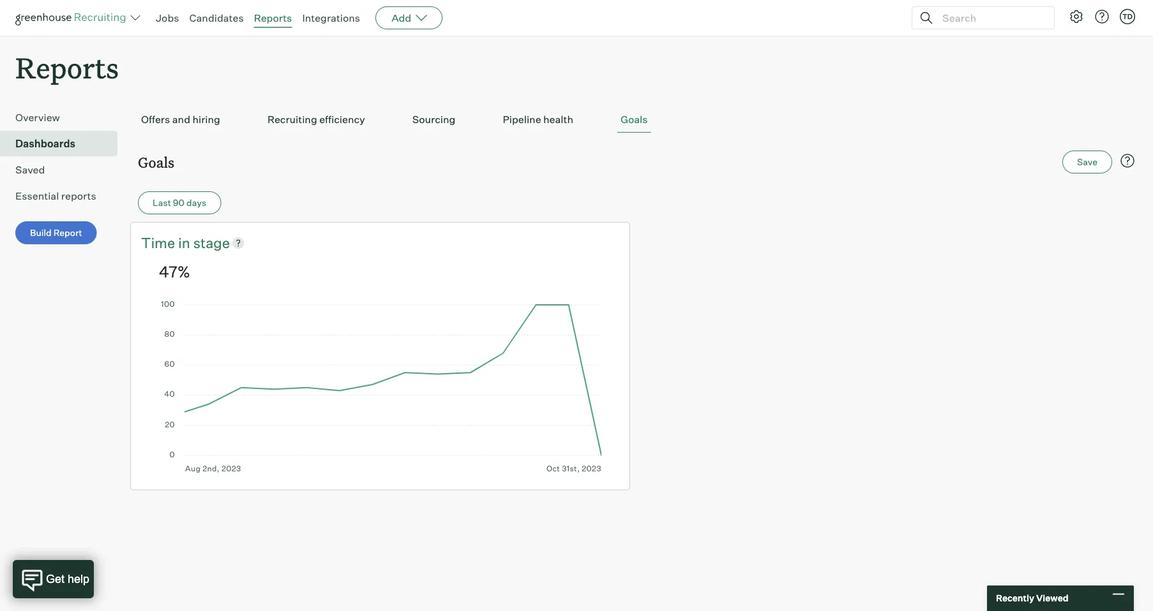 Task type: describe. For each thing, give the bounding box(es) containing it.
build
[[30, 228, 52, 239]]

dashboards link
[[15, 136, 112, 152]]

pipeline health
[[503, 113, 574, 126]]

faq image
[[1120, 153, 1136, 169]]

health
[[544, 113, 574, 126]]

configure image
[[1069, 9, 1085, 24]]

recently
[[996, 593, 1035, 605]]

candidates link
[[189, 11, 244, 24]]

td button
[[1120, 9, 1136, 24]]

dashboards
[[15, 137, 75, 150]]

in
[[178, 234, 190, 252]]

td
[[1123, 12, 1133, 21]]

saved
[[15, 164, 45, 176]]

offers and hiring button
[[138, 107, 224, 133]]

viewed
[[1037, 593, 1069, 605]]

save
[[1078, 157, 1098, 168]]

0 vertical spatial reports
[[254, 11, 292, 24]]

last
[[153, 198, 171, 209]]

pipeline health button
[[500, 107, 577, 133]]

jobs link
[[156, 11, 179, 24]]

integrations link
[[302, 11, 360, 24]]

tab list containing offers and hiring
[[138, 107, 1138, 133]]

jobs
[[156, 11, 179, 24]]

sourcing button
[[409, 107, 459, 133]]

overview
[[15, 111, 60, 124]]

td button
[[1118, 6, 1138, 27]]

90
[[173, 198, 185, 209]]

pipeline
[[503, 113, 541, 126]]

last 90 days button
[[138, 192, 221, 215]]

and
[[172, 113, 190, 126]]

add button
[[376, 6, 443, 29]]

time in
[[141, 234, 193, 252]]

time link
[[141, 233, 178, 253]]

build report
[[30, 228, 82, 239]]

recruiting efficiency button
[[264, 107, 368, 133]]

recruiting efficiency
[[268, 113, 365, 126]]

saved link
[[15, 162, 112, 178]]

integrations
[[302, 11, 360, 24]]

recently viewed
[[996, 593, 1069, 605]]



Task type: locate. For each thing, give the bounding box(es) containing it.
0 vertical spatial goals
[[621, 113, 648, 126]]

0 horizontal spatial goals
[[138, 153, 174, 172]]

1 vertical spatial goals
[[138, 153, 174, 172]]

candidates
[[189, 11, 244, 24]]

Search text field
[[940, 9, 1043, 27]]

essential reports link
[[15, 189, 112, 204]]

goals button
[[618, 107, 651, 133]]

tab list
[[138, 107, 1138, 133]]

xychart image
[[159, 301, 602, 474]]

report
[[53, 228, 82, 239]]

efficiency
[[320, 113, 365, 126]]

overview link
[[15, 110, 112, 125]]

47%
[[159, 262, 190, 281]]

stage link
[[193, 233, 230, 253]]

reports right candidates
[[254, 11, 292, 24]]

reports down the greenhouse recruiting 'image'
[[15, 49, 119, 86]]

last 90 days
[[153, 198, 207, 209]]

essential
[[15, 190, 59, 203]]

goals
[[621, 113, 648, 126], [138, 153, 174, 172]]

stage
[[193, 234, 230, 252]]

hiring
[[193, 113, 220, 126]]

1 horizontal spatial reports
[[254, 11, 292, 24]]

1 horizontal spatial goals
[[621, 113, 648, 126]]

time
[[141, 234, 175, 252]]

goals inside button
[[621, 113, 648, 126]]

offers and hiring
[[141, 113, 220, 126]]

save button
[[1063, 151, 1113, 174]]

sourcing
[[413, 113, 456, 126]]

in link
[[178, 233, 193, 253]]

reports link
[[254, 11, 292, 24]]

1 vertical spatial reports
[[15, 49, 119, 86]]

recruiting
[[268, 113, 317, 126]]

reports
[[61, 190, 96, 203]]

build report button
[[15, 222, 97, 245]]

reports
[[254, 11, 292, 24], [15, 49, 119, 86]]

essential reports
[[15, 190, 96, 203]]

days
[[187, 198, 207, 209]]

add
[[392, 11, 411, 24]]

0 horizontal spatial reports
[[15, 49, 119, 86]]

greenhouse recruiting image
[[15, 10, 130, 26]]

offers
[[141, 113, 170, 126]]



Task type: vqa. For each thing, say whether or not it's contained in the screenshot.
IN 'link'
yes



